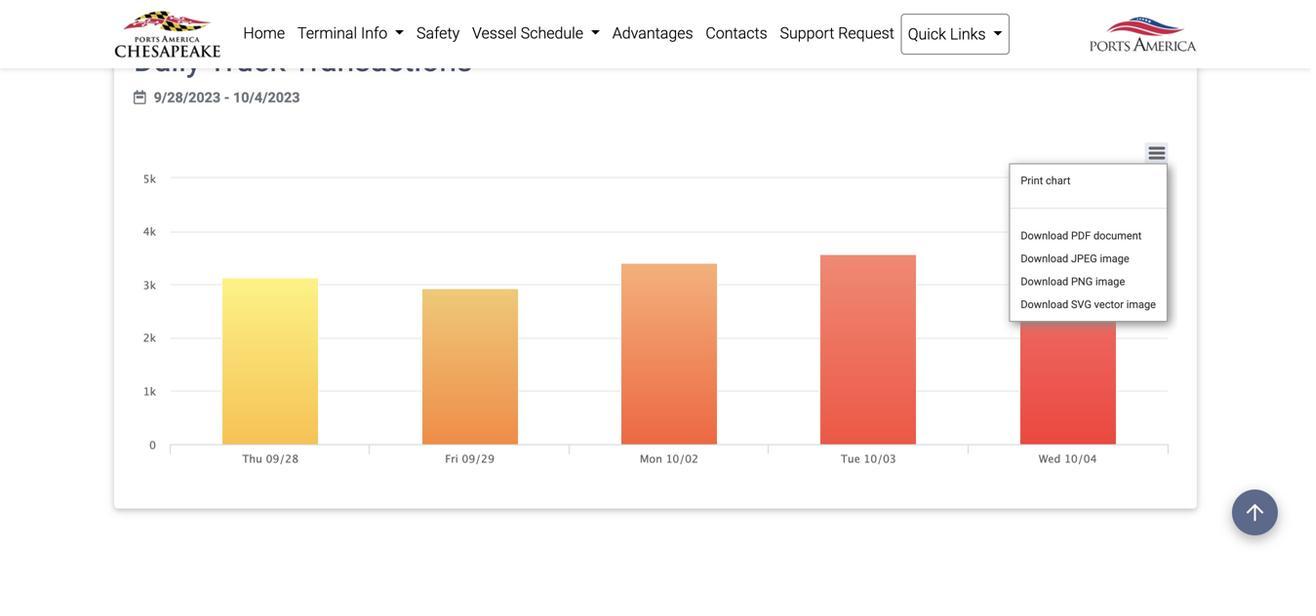 Task type: locate. For each thing, give the bounding box(es) containing it.
download jpeg image
[[1021, 252, 1129, 265]]

png
[[1071, 275, 1093, 288]]

-
[[224, 89, 230, 106]]

1 download from the top
[[1021, 230, 1068, 242]]

image right the vector
[[1126, 298, 1156, 311]]

advantages
[[612, 24, 693, 42]]

calendar week image
[[134, 91, 146, 105]]

download left png
[[1021, 275, 1068, 288]]

image down document
[[1100, 252, 1129, 265]]

pdf
[[1071, 230, 1091, 242]]

safety link
[[410, 14, 466, 53]]

4 download from the top
[[1021, 298, 1068, 311]]

advantages link
[[606, 14, 699, 53]]

download up download png image
[[1021, 252, 1068, 265]]

quick links link
[[901, 14, 1010, 55]]

jpeg
[[1071, 252, 1097, 265]]

svg
[[1071, 298, 1092, 311]]

download pdf document
[[1021, 230, 1142, 242]]

download left pdf
[[1021, 230, 1068, 242]]

image
[[1100, 252, 1129, 265], [1096, 275, 1125, 288], [1126, 298, 1156, 311]]

download for download pdf document
[[1021, 230, 1068, 242]]

quick
[[908, 25, 946, 43]]

transactions
[[293, 42, 473, 79]]

9/28/2023
[[154, 89, 221, 106]]

image up the vector
[[1096, 275, 1125, 288]]

download for download png image
[[1021, 275, 1068, 288]]

2 download from the top
[[1021, 252, 1068, 265]]

support
[[780, 24, 834, 42]]

print chart
[[1021, 174, 1071, 187]]

1 vertical spatial image
[[1096, 275, 1125, 288]]

0 vertical spatial image
[[1100, 252, 1129, 265]]

10/4/2023
[[233, 89, 300, 106]]

links
[[950, 25, 986, 43]]

download down download png image
[[1021, 298, 1068, 311]]

download
[[1021, 230, 1068, 242], [1021, 252, 1068, 265], [1021, 275, 1068, 288], [1021, 298, 1068, 311]]

3 download from the top
[[1021, 275, 1068, 288]]

chart
[[1046, 174, 1071, 187]]

vector
[[1094, 298, 1124, 311]]



Task type: vqa. For each thing, say whether or not it's contained in the screenshot.
Download JPEG image Download
yes



Task type: describe. For each thing, give the bounding box(es) containing it.
request
[[838, 24, 894, 42]]

quick links
[[908, 25, 990, 43]]

print
[[1021, 174, 1043, 187]]

truck
[[208, 42, 286, 79]]

go to top image
[[1232, 490, 1278, 536]]

daily truck transactions
[[134, 42, 473, 79]]

image for download jpeg image
[[1100, 252, 1129, 265]]

contacts
[[706, 24, 767, 42]]

download for download svg vector image
[[1021, 298, 1068, 311]]

document
[[1094, 230, 1142, 242]]

2 vertical spatial image
[[1126, 298, 1156, 311]]

safety
[[417, 24, 460, 42]]

support request link
[[774, 14, 901, 53]]

contacts link
[[699, 14, 774, 53]]

daily
[[134, 42, 201, 79]]

support request
[[780, 24, 894, 42]]

download png image
[[1021, 275, 1125, 288]]

download svg vector image
[[1021, 298, 1156, 311]]

9/28/2023 - 10/4/2023
[[154, 89, 300, 106]]

image for download png image
[[1096, 275, 1125, 288]]

home link
[[237, 14, 291, 53]]

download for download jpeg image
[[1021, 252, 1068, 265]]

home
[[243, 24, 285, 42]]



